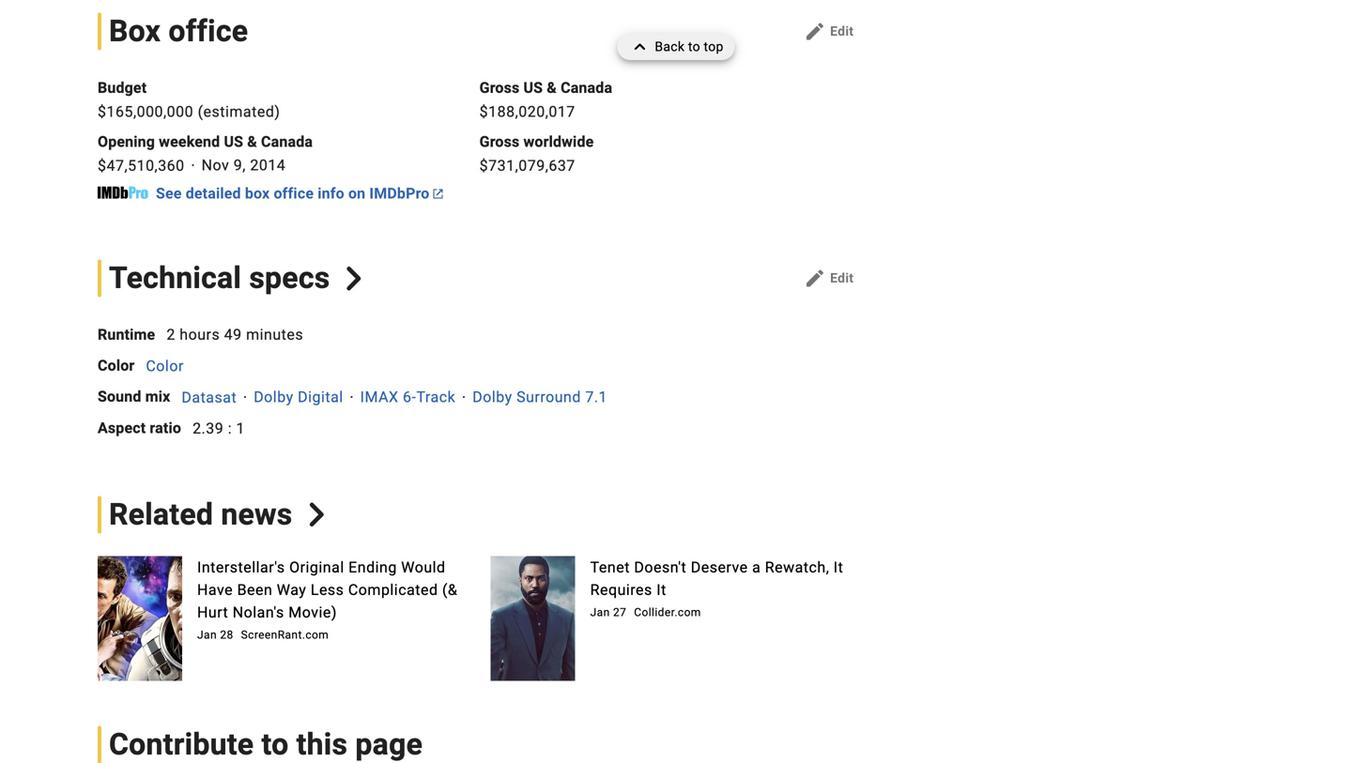 Task type: describe. For each thing, give the bounding box(es) containing it.
a
[[752, 559, 761, 577]]

edit for gross us & canada $188,020,017
[[830, 23, 854, 39]]

chevron right inline image
[[342, 267, 366, 291]]

screenrant.com
[[241, 629, 329, 642]]

$47,510,360
[[98, 156, 185, 174]]

hours
[[180, 326, 220, 344]]

nov
[[202, 156, 229, 174]]

$188,020,017
[[480, 103, 575, 121]]

aspect
[[98, 419, 146, 437]]

gross us & canada $188,020,017
[[480, 79, 612, 121]]

$165,000,000
[[98, 103, 194, 121]]

see
[[156, 185, 182, 203]]

nolan's
[[233, 604, 284, 622]]

budget $165,000,000 (estimated)
[[98, 79, 280, 121]]

ending
[[349, 559, 397, 577]]

expand less image
[[629, 34, 655, 60]]

box
[[109, 14, 161, 49]]

us inside gross us & canada $188,020,017
[[524, 79, 543, 97]]

aspect ratio
[[98, 419, 181, 437]]

collider.com
[[634, 606, 701, 619]]

top
[[704, 39, 724, 54]]

to for top
[[688, 39, 700, 54]]

imax
[[360, 388, 399, 406]]

0 horizontal spatial us
[[224, 133, 243, 151]]

less
[[311, 581, 344, 599]]

dolby surround 7.1
[[473, 388, 608, 406]]

back
[[655, 39, 685, 54]]

runtime
[[98, 326, 155, 344]]

hurt
[[197, 604, 228, 622]]

box
[[245, 185, 270, 203]]

2 hours 49 minutes
[[167, 326, 303, 344]]

back to top
[[655, 39, 724, 54]]

info
[[318, 185, 344, 203]]

would
[[401, 559, 446, 577]]

related news link
[[98, 496, 329, 534]]

ratio
[[150, 419, 181, 437]]

complicated
[[348, 581, 438, 599]]

digital
[[298, 388, 343, 406]]

news
[[221, 497, 292, 532]]

jan inside tenet doesn't deserve a rewatch, it requires it jan 27 collider.com
[[590, 606, 610, 619]]

7.1
[[585, 388, 608, 406]]

opening
[[98, 133, 155, 151]]

detailed
[[186, 185, 241, 203]]

related news
[[109, 497, 292, 532]]

specs
[[249, 261, 330, 296]]

jan inside interstellar's original ending would have been way less complicated (& hurt nolan's movie) jan 28 screenrant.com
[[197, 629, 217, 642]]

2.39 : 1
[[193, 420, 245, 438]]

budget
[[98, 79, 147, 97]]

$731,079,637
[[480, 156, 575, 174]]

6-
[[403, 388, 416, 406]]

surround
[[517, 388, 581, 406]]

gross worldwide $731,079,637
[[480, 133, 594, 174]]

opening weekend us & canada
[[98, 133, 313, 151]]

edit image
[[804, 20, 826, 43]]

28
[[220, 629, 233, 642]]

deserve
[[691, 559, 748, 577]]

been
[[237, 581, 273, 599]]

tenet
[[590, 559, 630, 577]]

1 horizontal spatial color
[[146, 357, 184, 375]]

imax 6-track button
[[360, 388, 456, 406]]

edit button for 49
[[796, 264, 861, 294]]

9,
[[234, 156, 246, 174]]

chevron right inline image
[[305, 503, 329, 527]]

2
[[167, 326, 175, 344]]

related
[[109, 497, 213, 532]]

datasat
[[182, 388, 237, 406]]



Task type: vqa. For each thing, say whether or not it's contained in the screenshot.
chevron right inline icon
yes



Task type: locate. For each thing, give the bounding box(es) containing it.
dolby for dolby digital
[[254, 388, 294, 406]]

27
[[613, 606, 627, 619]]

2 dolby from the left
[[473, 388, 512, 406]]

1 horizontal spatial &
[[547, 79, 557, 97]]

to left the top
[[688, 39, 700, 54]]

2.39
[[193, 420, 224, 438]]

(estimated)
[[198, 103, 280, 121]]

track
[[416, 388, 456, 406]]

dolby left surround
[[473, 388, 512, 406]]

gross for gross us & canada $188,020,017
[[480, 79, 520, 97]]

to for this
[[262, 727, 289, 763]]

:
[[228, 420, 232, 438]]

color up sound
[[98, 357, 135, 374]]

movie)
[[288, 604, 337, 622]]

technical specs
[[109, 261, 330, 296]]

1 horizontal spatial it
[[834, 559, 844, 577]]

49
[[224, 326, 242, 344]]

weekend
[[159, 133, 220, 151]]

technical
[[109, 261, 241, 296]]

& up $188,020,017
[[547, 79, 557, 97]]

1 edit from the top
[[830, 23, 854, 39]]

1 vertical spatial canada
[[261, 133, 313, 151]]

1 horizontal spatial office
[[274, 185, 314, 203]]

color up mix
[[146, 357, 184, 375]]

gross up $731,079,637
[[480, 133, 520, 151]]

0 vertical spatial edit button
[[796, 17, 861, 47]]

jan left 27
[[590, 606, 610, 619]]

way
[[277, 581, 306, 599]]

dolby surround 7.1 button
[[473, 388, 608, 406]]

0 vertical spatial us
[[524, 79, 543, 97]]

gross
[[480, 79, 520, 97], [480, 133, 520, 151]]

see detailed box office info on imdbpro button
[[156, 184, 443, 207]]

edit right edit icon
[[830, 23, 854, 39]]

imax 6-track
[[360, 388, 456, 406]]

dolby
[[254, 388, 294, 406], [473, 388, 512, 406]]

0 horizontal spatial to
[[262, 727, 289, 763]]

& inside gross us & canada $188,020,017
[[547, 79, 557, 97]]

nov 9, 2014
[[202, 156, 286, 174]]

edit button
[[796, 17, 861, 47], [796, 264, 861, 294]]

minutes
[[246, 326, 303, 344]]

2014
[[250, 156, 286, 174]]

imdbpro
[[369, 185, 430, 203]]

1 dolby from the left
[[254, 388, 294, 406]]

have
[[197, 581, 233, 599]]

to left this
[[262, 727, 289, 763]]

1 vertical spatial edit
[[830, 270, 854, 286]]

interstellar's original ending would have been way less complicated (& hurt nolan's movie) image
[[98, 556, 182, 681]]

technical specs link
[[98, 260, 366, 297]]

to inside button
[[688, 39, 700, 54]]

jan left 28
[[197, 629, 217, 642]]

2 edit button from the top
[[796, 264, 861, 294]]

office inside see detailed box office info on imdbpro button
[[274, 185, 314, 203]]

0 horizontal spatial dolby
[[254, 388, 294, 406]]

1 horizontal spatial jan
[[590, 606, 610, 619]]

sound mix
[[98, 388, 170, 406]]

1 horizontal spatial dolby
[[473, 388, 512, 406]]

jan
[[590, 606, 610, 619], [197, 629, 217, 642]]

1 vertical spatial us
[[224, 133, 243, 151]]

1 vertical spatial jan
[[197, 629, 217, 642]]

to
[[688, 39, 700, 54], [262, 727, 289, 763]]

us up $188,020,017
[[524, 79, 543, 97]]

0 horizontal spatial it
[[657, 581, 667, 599]]

1
[[236, 420, 245, 438]]

1 vertical spatial it
[[657, 581, 667, 599]]

office up budget $165,000,000 (estimated) at the left of page
[[168, 14, 248, 49]]

contribute
[[109, 727, 254, 763]]

tenet doesn't deserve a rewatch, it requires it jan 27 collider.com
[[590, 559, 844, 619]]

edit image
[[804, 267, 826, 290]]

page
[[355, 727, 423, 763]]

edit button for gross us & canada $188,020,017
[[796, 17, 861, 47]]

2 edit from the top
[[830, 270, 854, 286]]

0 horizontal spatial &
[[247, 133, 257, 151]]

0 horizontal spatial color
[[98, 357, 135, 374]]

mix
[[145, 388, 170, 406]]

0 vertical spatial office
[[168, 14, 248, 49]]

dolby digital button
[[254, 388, 343, 406]]

dolby for dolby surround 7.1
[[473, 388, 512, 406]]

canada inside gross us & canada $188,020,017
[[561, 79, 612, 97]]

box office
[[109, 14, 248, 49]]

(&
[[442, 581, 458, 599]]

back to top button
[[617, 34, 735, 60]]

original
[[289, 559, 344, 577]]

launch inline image
[[433, 189, 443, 199]]

1 edit button from the top
[[796, 17, 861, 47]]

0 vertical spatial edit
[[830, 23, 854, 39]]

gross up $188,020,017
[[480, 79, 520, 97]]

0 horizontal spatial canada
[[261, 133, 313, 151]]

& up nov 9, 2014
[[247, 133, 257, 151]]

canada up 2014
[[261, 133, 313, 151]]

canada up worldwide
[[561, 79, 612, 97]]

gross for gross worldwide $731,079,637
[[480, 133, 520, 151]]

1 vertical spatial edit button
[[796, 264, 861, 294]]

gross inside gross us & canada $188,020,017
[[480, 79, 520, 97]]

datasat button
[[182, 388, 237, 406]]

sound
[[98, 388, 141, 406]]

office right box
[[274, 185, 314, 203]]

us
[[524, 79, 543, 97], [224, 133, 243, 151]]

0 horizontal spatial office
[[168, 14, 248, 49]]

1 horizontal spatial us
[[524, 79, 543, 97]]

1 horizontal spatial canada
[[561, 79, 612, 97]]

requires
[[590, 581, 652, 599]]

dolby left digital
[[254, 388, 294, 406]]

it
[[834, 559, 844, 577], [657, 581, 667, 599]]

on
[[348, 185, 366, 203]]

1 horizontal spatial to
[[688, 39, 700, 54]]

dolby digital
[[254, 388, 343, 406]]

edit for 49
[[830, 270, 854, 286]]

0 vertical spatial gross
[[480, 79, 520, 97]]

it down doesn't
[[657, 581, 667, 599]]

1 vertical spatial office
[[274, 185, 314, 203]]

&
[[547, 79, 557, 97], [247, 133, 257, 151]]

it right rewatch,
[[834, 559, 844, 577]]

see detailed box office info on imdbpro
[[156, 185, 430, 203]]

tenet doesn't deserve a rewatch, it requires it image
[[491, 556, 575, 681]]

0 horizontal spatial jan
[[197, 629, 217, 642]]

0 vertical spatial canada
[[561, 79, 612, 97]]

office
[[168, 14, 248, 49], [274, 185, 314, 203]]

color button
[[146, 357, 184, 375]]

us up 9,
[[224, 133, 243, 151]]

canada
[[561, 79, 612, 97], [261, 133, 313, 151]]

0 vertical spatial to
[[688, 39, 700, 54]]

1 vertical spatial to
[[262, 727, 289, 763]]

worldwide
[[524, 133, 594, 151]]

edit right edit image
[[830, 270, 854, 286]]

interstellar's original ending would have been way less complicated (& hurt nolan's movie) jan 28 screenrant.com
[[197, 559, 458, 642]]

0 vertical spatial it
[[834, 559, 844, 577]]

contribute to this page
[[109, 727, 423, 763]]

this
[[296, 727, 348, 763]]

1 gross from the top
[[480, 79, 520, 97]]

doesn't
[[634, 559, 687, 577]]

gross inside gross worldwide $731,079,637
[[480, 133, 520, 151]]

color
[[98, 357, 135, 374], [146, 357, 184, 375]]

1 vertical spatial gross
[[480, 133, 520, 151]]

interstellar's
[[197, 559, 285, 577]]

1 vertical spatial &
[[247, 133, 257, 151]]

rewatch,
[[765, 559, 829, 577]]

2 gross from the top
[[480, 133, 520, 151]]

0 vertical spatial &
[[547, 79, 557, 97]]

0 vertical spatial jan
[[590, 606, 610, 619]]



